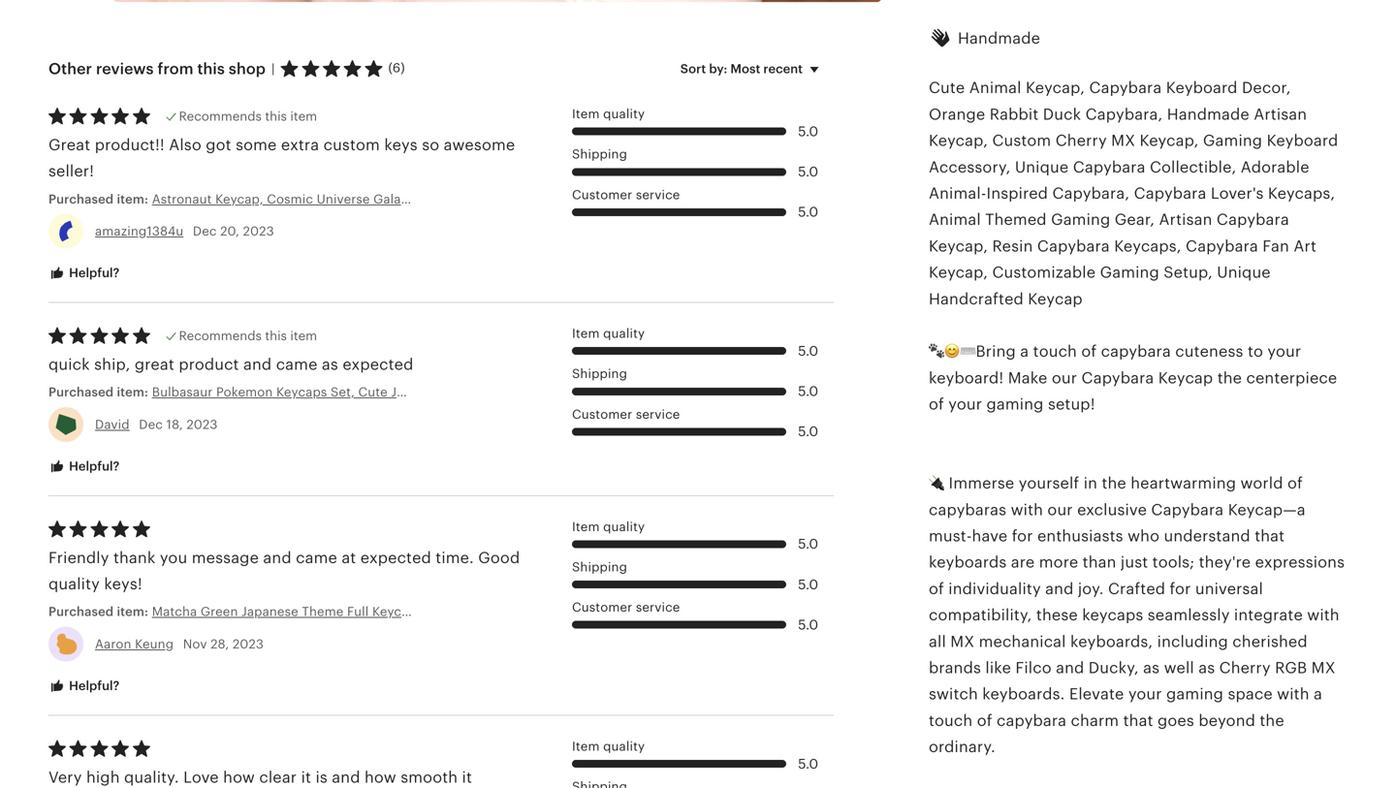 Task type: describe. For each thing, give the bounding box(es) containing it.
very
[[49, 769, 82, 787]]

this for some
[[265, 109, 287, 124]]

2 horizontal spatial as
[[1199, 660, 1216, 677]]

seller!
[[49, 163, 94, 180]]

have
[[972, 528, 1008, 545]]

space
[[1229, 686, 1273, 703]]

0 vertical spatial for
[[1012, 528, 1034, 545]]

lover's
[[1211, 185, 1264, 202]]

customer for good
[[572, 601, 633, 615]]

2 helpful? from the top
[[66, 459, 120, 474]]

mechanical
[[979, 633, 1067, 651]]

gear,
[[1115, 211, 1155, 229]]

yourself
[[1019, 475, 1080, 492]]

themed
[[986, 211, 1047, 229]]

keycap, up 'handcrafted'
[[929, 264, 989, 281]]

enthusiasts
[[1038, 528, 1124, 545]]

got
[[206, 136, 232, 154]]

gaming inside the 🐾😊⌨️bring a touch of capybara cuteness to your keyboard! make our capybara keycap the centerpiece of your gaming setup!
[[987, 396, 1044, 413]]

keycap—a
[[1229, 501, 1306, 519]]

just
[[1121, 554, 1149, 572]]

a inside 🔌 immerse yourself in the heartwarming world of capybaras with our exclusive capybara keycap—a must-have for enthusiasts who understand that keyboards are more than just tools; they're expressions of individuality and joy. crafted for universal compatibility, these keycaps seamlessly integrate with all mx mechanical keyboards, including cherished brands like filco and ducky, as well as cherry rgb mx switch keyboards. elevate your gaming space with a touch of capybara charm that goes beyond the ordinary.
[[1314, 686, 1323, 703]]

amazing1384u link
[[95, 224, 184, 239]]

and down 'more'
[[1046, 580, 1074, 598]]

2 vertical spatial the
[[1260, 712, 1285, 730]]

including
[[1158, 633, 1229, 651]]

1 vertical spatial keyboard
[[1267, 132, 1339, 149]]

filco
[[1016, 660, 1052, 677]]

great product!! also got some extra custom keys so awesome seller!
[[49, 136, 515, 180]]

aaron keung nov 28, 2023
[[95, 637, 264, 652]]

4 item quality from the top
[[572, 740, 645, 754]]

touch inside 🔌 immerse yourself in the heartwarming world of capybaras with our exclusive capybara keycap—a must-have for enthusiasts who understand that keyboards are more than just tools; they're expressions of individuality and joy. crafted for universal compatibility, these keycaps seamlessly integrate with all mx mechanical keyboards, including cherished brands like filco and ducky, as well as cherry rgb mx switch keyboards. elevate your gaming space with a touch of capybara charm that goes beyond the ordinary.
[[929, 712, 973, 730]]

clear
[[259, 769, 297, 787]]

keycaps
[[1083, 607, 1144, 624]]

1 vertical spatial with
[[1308, 607, 1340, 624]]

2 how from the left
[[365, 769, 397, 787]]

5 5.0 from the top
[[798, 384, 819, 399]]

handmade inside cute animal keycap, capybara keyboard decor, orange rabbit duck capybara, handmade artisan keycap, custom cherry mx keycap, gaming keyboard accessory, unique capybara collectible, adorable animal-inspired capybara, capybara lover's keycaps, animal themed gaming gear, artisan capybara keycap, resin capybara keycaps, capybara fan art keycap, customizable gaming setup, unique handcrafted keycap
[[1168, 106, 1250, 123]]

quality for friendly thank you message and came at expected time. good quality keys!
[[603, 520, 645, 534]]

keycap, up duck
[[1026, 79, 1086, 97]]

decor,
[[1243, 79, 1292, 97]]

love
[[183, 769, 219, 787]]

quality.
[[124, 769, 179, 787]]

great
[[135, 356, 175, 373]]

0 vertical spatial gaming
[[1204, 132, 1263, 149]]

keycap, up collectible,
[[1140, 132, 1199, 149]]

item quality for friendly thank you message and came at expected time. good quality keys!
[[572, 520, 645, 534]]

david
[[95, 417, 130, 432]]

expected for as
[[343, 356, 414, 373]]

integrate
[[1235, 607, 1304, 624]]

setup!
[[1049, 396, 1096, 413]]

nov
[[183, 637, 207, 652]]

amazing1384u dec 20, 2023
[[95, 224, 274, 239]]

is
[[316, 769, 328, 787]]

crafted
[[1109, 580, 1166, 598]]

custom
[[324, 136, 380, 154]]

ordinary.
[[929, 739, 996, 756]]

charm
[[1071, 712, 1120, 730]]

adorable
[[1241, 158, 1310, 176]]

setup,
[[1164, 264, 1213, 281]]

1 vertical spatial your
[[949, 396, 983, 413]]

cuteness
[[1176, 343, 1244, 361]]

🐾😊⌨️bring
[[929, 343, 1017, 361]]

compatibility,
[[929, 607, 1033, 624]]

came for as
[[276, 356, 318, 373]]

customer for awesome
[[572, 187, 633, 202]]

joy.
[[1079, 580, 1105, 598]]

1 horizontal spatial as
[[1144, 660, 1160, 677]]

you
[[160, 549, 188, 567]]

recent
[[764, 62, 803, 76]]

touch inside the 🐾😊⌨️bring a touch of capybara cuteness to your keyboard! make our capybara keycap the centerpiece of your gaming setup!
[[1034, 343, 1078, 361]]

other reviews from this shop
[[49, 60, 266, 78]]

item for extra
[[290, 109, 317, 124]]

2 customer service from the top
[[572, 407, 680, 422]]

item: for product!!
[[117, 192, 148, 206]]

item quality for great product!! also got some extra custom keys so awesome seller!
[[572, 107, 645, 121]]

recommends for product
[[179, 329, 262, 344]]

9 5.0 from the top
[[798, 617, 819, 633]]

quality for quick ship, great product and came as expected
[[603, 327, 645, 341]]

20,
[[220, 224, 240, 239]]

at
[[342, 549, 356, 567]]

and inside very high quality. love how clear it is and how smooth it
[[332, 769, 360, 787]]

🔌
[[929, 475, 945, 492]]

awesome
[[444, 136, 515, 154]]

2 helpful? button from the top
[[34, 449, 134, 485]]

recommends this item for some
[[179, 109, 317, 124]]

product!!
[[95, 136, 165, 154]]

capybara inside 🔌 immerse yourself in the heartwarming world of capybaras with our exclusive capybara keycap—a must-have for enthusiasts who understand that keyboards are more than just tools; they're expressions of individuality and joy. crafted for universal compatibility, these keycaps seamlessly integrate with all mx mechanical keyboards, including cherished brands like filco and ducky, as well as cherry rgb mx switch keyboards. elevate your gaming space with a touch of capybara charm that goes beyond the ordinary.
[[1152, 501, 1224, 519]]

custom
[[993, 132, 1052, 149]]

1 vertical spatial capybara,
[[1053, 185, 1130, 202]]

0 vertical spatial keyboard
[[1167, 79, 1238, 97]]

keyboards,
[[1071, 633, 1154, 651]]

3 5.0 from the top
[[798, 204, 819, 220]]

expected for at
[[361, 549, 432, 567]]

purchased item: for ship,
[[49, 385, 152, 400]]

keyboard!
[[929, 369, 1004, 387]]

0 horizontal spatial handmade
[[958, 30, 1041, 47]]

make
[[1009, 369, 1048, 387]]

0 vertical spatial keycaps,
[[1269, 185, 1336, 202]]

1 horizontal spatial unique
[[1218, 264, 1271, 281]]

some
[[236, 136, 277, 154]]

universal
[[1196, 580, 1264, 598]]

7 5.0 from the top
[[798, 537, 819, 552]]

item quality for quick ship, great product and came as expected
[[572, 327, 645, 341]]

keys
[[384, 136, 418, 154]]

18,
[[166, 417, 183, 432]]

a inside the 🐾😊⌨️bring a touch of capybara cuteness to your keyboard! make our capybara keycap the centerpiece of your gaming setup!
[[1021, 343, 1029, 361]]

are
[[1012, 554, 1035, 572]]

must-
[[929, 528, 973, 545]]

mx inside cute animal keycap, capybara keyboard decor, orange rabbit duck capybara, handmade artisan keycap, custom cherry mx keycap, gaming keyboard accessory, unique capybara collectible, adorable animal-inspired capybara, capybara lover's keycaps, animal themed gaming gear, artisan capybara keycap, resin capybara keycaps, capybara fan art keycap, customizable gaming setup, unique handcrafted keycap
[[1112, 132, 1136, 149]]

of down keyboards
[[929, 580, 945, 598]]

cherry inside 🔌 immerse yourself in the heartwarming world of capybaras with our exclusive capybara keycap—a must-have for enthusiasts who understand that keyboards are more than just tools; they're expressions of individuality and joy. crafted for universal compatibility, these keycaps seamlessly integrate with all mx mechanical keyboards, including cherished brands like filco and ducky, as well as cherry rgb mx switch keyboards. elevate your gaming space with a touch of capybara charm that goes beyond the ordinary.
[[1220, 660, 1271, 677]]

1 vertical spatial animal
[[929, 211, 982, 229]]

shipping for awesome
[[572, 147, 628, 162]]

capybara inside the 🐾😊⌨️bring a touch of capybara cuteness to your keyboard! make our capybara keycap the centerpiece of your gaming setup!
[[1082, 369, 1155, 387]]

heartwarming
[[1131, 475, 1237, 492]]

0 horizontal spatial the
[[1102, 475, 1127, 492]]

all
[[929, 633, 947, 651]]

and right product at the top of page
[[243, 356, 272, 373]]

0 vertical spatial this
[[197, 60, 225, 78]]

1 horizontal spatial that
[[1255, 528, 1285, 545]]

from
[[158, 60, 194, 78]]

seamlessly
[[1148, 607, 1231, 624]]

message
[[192, 549, 259, 567]]

0 vertical spatial animal
[[970, 79, 1022, 97]]

2 5.0 from the top
[[798, 164, 819, 179]]

keycap inside the 🐾😊⌨️bring a touch of capybara cuteness to your keyboard! make our capybara keycap the centerpiece of your gaming setup!
[[1159, 369, 1214, 387]]

amazing1384u
[[95, 224, 184, 239]]

rgb
[[1276, 660, 1308, 677]]

0 horizontal spatial mx
[[951, 633, 975, 651]]

0 horizontal spatial as
[[322, 356, 338, 373]]

quality inside friendly thank you message and came at expected time. good quality keys!
[[49, 576, 100, 593]]

1 vertical spatial that
[[1124, 712, 1154, 730]]

aaron keung link
[[95, 637, 174, 652]]

thank
[[113, 549, 156, 567]]

2 horizontal spatial mx
[[1312, 660, 1336, 677]]

quick
[[49, 356, 90, 373]]

tools;
[[1153, 554, 1195, 572]]

individuality
[[949, 580, 1042, 598]]

world
[[1241, 475, 1284, 492]]

keys!
[[104, 576, 142, 593]]



Task type: locate. For each thing, give the bounding box(es) containing it.
well
[[1165, 660, 1195, 677]]

service for good
[[636, 601, 680, 615]]

0 vertical spatial recommends
[[179, 109, 262, 124]]

1 purchased from the top
[[49, 192, 114, 206]]

our for exclusive
[[1048, 501, 1074, 519]]

artisan down decor,
[[1254, 106, 1308, 123]]

1 service from the top
[[636, 187, 680, 202]]

purchased item: for product!!
[[49, 192, 152, 206]]

1 vertical spatial gaming
[[1167, 686, 1224, 703]]

keycap inside cute animal keycap, capybara keyboard decor, orange rabbit duck capybara, handmade artisan keycap, custom cherry mx keycap, gaming keyboard accessory, unique capybara collectible, adorable animal-inspired capybara, capybara lover's keycaps, animal themed gaming gear, artisan capybara keycap, resin capybara keycaps, capybara fan art keycap, customizable gaming setup, unique handcrafted keycap
[[1029, 290, 1083, 308]]

of
[[1082, 343, 1097, 361], [929, 396, 945, 413], [1288, 475, 1304, 492], [929, 580, 945, 598], [978, 712, 993, 730]]

0 horizontal spatial keycaps,
[[1115, 238, 1182, 255]]

that left goes
[[1124, 712, 1154, 730]]

2 vertical spatial item:
[[117, 605, 148, 620]]

2 recommends from the top
[[179, 329, 262, 344]]

gaming left gear,
[[1052, 211, 1111, 229]]

1 vertical spatial capybara
[[997, 712, 1067, 730]]

of down "keyboard!"
[[929, 396, 945, 413]]

1 vertical spatial handmade
[[1168, 106, 1250, 123]]

handcrafted
[[929, 290, 1024, 308]]

2023 for product
[[187, 417, 218, 432]]

with
[[1011, 501, 1044, 519], [1308, 607, 1340, 624], [1278, 686, 1310, 703]]

the down cuteness
[[1218, 369, 1243, 387]]

touch down switch
[[929, 712, 973, 730]]

your up centerpiece
[[1268, 343, 1302, 361]]

3 purchased item: from the top
[[49, 605, 152, 620]]

for
[[1012, 528, 1034, 545], [1170, 580, 1192, 598]]

accessory,
[[929, 158, 1011, 176]]

capybara left cuteness
[[1102, 343, 1172, 361]]

high
[[86, 769, 120, 787]]

2 item: from the top
[[117, 385, 148, 400]]

cherry inside cute animal keycap, capybara keyboard decor, orange rabbit duck capybara, handmade artisan keycap, custom cherry mx keycap, gaming keyboard accessory, unique capybara collectible, adorable animal-inspired capybara, capybara lover's keycaps, animal themed gaming gear, artisan capybara keycap, resin capybara keycaps, capybara fan art keycap, customizable gaming setup, unique handcrafted keycap
[[1056, 132, 1108, 149]]

3 service from the top
[[636, 601, 680, 615]]

keyboards.
[[983, 686, 1066, 703]]

item for great product!! also got some extra custom keys so awesome seller!
[[572, 107, 600, 121]]

1 customer service from the top
[[572, 187, 680, 202]]

came inside friendly thank you message and came at expected time. good quality keys!
[[296, 549, 338, 567]]

cherished
[[1233, 633, 1308, 651]]

our down yourself
[[1048, 501, 1074, 519]]

of up ordinary.
[[978, 712, 993, 730]]

extra
[[281, 136, 319, 154]]

expected inside friendly thank you message and came at expected time. good quality keys!
[[361, 549, 432, 567]]

0 horizontal spatial that
[[1124, 712, 1154, 730]]

2 service from the top
[[636, 407, 680, 422]]

0 horizontal spatial dec
[[139, 417, 163, 432]]

1 vertical spatial this
[[265, 109, 287, 124]]

1 vertical spatial keycap
[[1159, 369, 1214, 387]]

1 horizontal spatial touch
[[1034, 343, 1078, 361]]

friendly
[[49, 549, 109, 567]]

gaming down gear,
[[1101, 264, 1160, 281]]

a up make on the top right of page
[[1021, 343, 1029, 361]]

most
[[731, 62, 761, 76]]

purchased item: for thank
[[49, 605, 152, 620]]

item: for ship,
[[117, 385, 148, 400]]

the right in
[[1102, 475, 1127, 492]]

0 vertical spatial capybara,
[[1086, 106, 1163, 123]]

art
[[1294, 238, 1317, 255]]

1 helpful? from the top
[[66, 266, 120, 280]]

1 vertical spatial customer
[[572, 407, 633, 422]]

purchased down the quick
[[49, 385, 114, 400]]

dec
[[193, 224, 217, 239], [139, 417, 163, 432]]

0 horizontal spatial gaming
[[987, 396, 1044, 413]]

helpful? for quality
[[66, 679, 120, 693]]

0 horizontal spatial touch
[[929, 712, 973, 730]]

recommends for got
[[179, 109, 262, 124]]

28,
[[211, 637, 229, 652]]

1 vertical spatial helpful?
[[66, 459, 120, 474]]

this up 'some'
[[265, 109, 287, 124]]

1 how from the left
[[223, 769, 255, 787]]

1 item from the top
[[572, 107, 600, 121]]

that
[[1255, 528, 1285, 545], [1124, 712, 1154, 730]]

and inside friendly thank you message and came at expected time. good quality keys!
[[263, 549, 292, 567]]

3 helpful? button from the top
[[34, 669, 134, 705]]

purchased item: down the ship,
[[49, 385, 152, 400]]

helpful? button down the aaron
[[34, 669, 134, 705]]

capybara
[[1102, 343, 1172, 361], [997, 712, 1067, 730]]

1 vertical spatial mx
[[951, 633, 975, 651]]

1 vertical spatial artisan
[[1160, 211, 1213, 229]]

0 vertical spatial artisan
[[1254, 106, 1308, 123]]

3 customer service from the top
[[572, 601, 680, 615]]

handmade up cute on the top
[[958, 30, 1041, 47]]

centerpiece
[[1247, 369, 1338, 387]]

1 vertical spatial came
[[296, 549, 338, 567]]

1 purchased item: from the top
[[49, 192, 152, 206]]

handmade
[[958, 30, 1041, 47], [1168, 106, 1250, 123]]

expressions
[[1256, 554, 1346, 572]]

helpful? down the aaron
[[66, 679, 120, 693]]

your down "keyboard!"
[[949, 396, 983, 413]]

0 vertical spatial handmade
[[958, 30, 1041, 47]]

item
[[290, 109, 317, 124], [290, 329, 317, 344]]

good
[[479, 549, 520, 567]]

dec for great
[[139, 417, 163, 432]]

animal up rabbit
[[970, 79, 1022, 97]]

1 item from the top
[[290, 109, 317, 124]]

1 horizontal spatial dec
[[193, 224, 217, 239]]

0 horizontal spatial how
[[223, 769, 255, 787]]

1 vertical spatial unique
[[1218, 264, 1271, 281]]

recommends up got
[[179, 109, 262, 124]]

recommends this item up quick ship, great product and came as expected
[[179, 329, 317, 344]]

with right integrate
[[1308, 607, 1340, 624]]

purchased
[[49, 192, 114, 206], [49, 385, 114, 400], [49, 605, 114, 620]]

1 vertical spatial helpful? button
[[34, 449, 134, 485]]

great
[[49, 136, 91, 154]]

animal
[[970, 79, 1022, 97], [929, 211, 982, 229]]

0 vertical spatial shipping
[[572, 147, 628, 162]]

also
[[169, 136, 202, 154]]

0 vertical spatial touch
[[1034, 343, 1078, 361]]

of right world
[[1288, 475, 1304, 492]]

3 item: from the top
[[117, 605, 148, 620]]

unique down custom
[[1015, 158, 1069, 176]]

2 vertical spatial helpful?
[[66, 679, 120, 693]]

1 horizontal spatial it
[[462, 769, 472, 787]]

came left at
[[296, 549, 338, 567]]

1 horizontal spatial the
[[1218, 369, 1243, 387]]

0 horizontal spatial keyboard
[[1167, 79, 1238, 97]]

2023 right 28,
[[233, 637, 264, 652]]

recommends up quick ship, great product and came as expected
[[179, 329, 262, 344]]

ship,
[[94, 356, 130, 373]]

0 vertical spatial your
[[1268, 343, 1302, 361]]

item for came
[[290, 329, 317, 344]]

expected
[[343, 356, 414, 373], [361, 549, 432, 567]]

they're
[[1200, 554, 1252, 572]]

brands
[[929, 660, 982, 677]]

item: down the keys!
[[117, 605, 148, 620]]

helpful? button for seller!
[[34, 256, 134, 292]]

1 vertical spatial recommends this item
[[179, 329, 317, 344]]

animal-
[[929, 185, 987, 202]]

gaming inside 🔌 immerse yourself in the heartwarming world of capybaras with our exclusive capybara keycap—a must-have for enthusiasts who understand that keyboards are more than just tools; they're expressions of individuality and joy. crafted for universal compatibility, these keycaps seamlessly integrate with all mx mechanical keyboards, including cherished brands like filco and ducky, as well as cherry rgb mx switch keyboards. elevate your gaming space with a touch of capybara charm that goes beyond the ordinary.
[[1167, 686, 1224, 703]]

2 vertical spatial this
[[265, 329, 287, 344]]

1 vertical spatial item
[[290, 329, 317, 344]]

0 horizontal spatial keycap
[[1029, 290, 1083, 308]]

of up setup!
[[1082, 343, 1097, 361]]

1 horizontal spatial capybara
[[1102, 343, 1172, 361]]

0 vertical spatial helpful? button
[[34, 256, 134, 292]]

🐾😊⌨️bring a touch of capybara cuteness to your keyboard! make our capybara keycap the centerpiece of your gaming setup!
[[929, 343, 1338, 413]]

0 vertical spatial the
[[1218, 369, 1243, 387]]

2 vertical spatial with
[[1278, 686, 1310, 703]]

purchased down seller!
[[49, 192, 114, 206]]

0 vertical spatial helpful?
[[66, 266, 120, 280]]

keyboard left decor,
[[1167, 79, 1238, 97]]

0 vertical spatial customer service
[[572, 187, 680, 202]]

3 purchased from the top
[[49, 605, 114, 620]]

capybara inside 🔌 immerse yourself in the heartwarming world of capybaras with our exclusive capybara keycap—a must-have for enthusiasts who understand that keyboards are more than just tools; they're expressions of individuality and joy. crafted for universal compatibility, these keycaps seamlessly integrate with all mx mechanical keyboards, including cherished brands like filco and ducky, as well as cherry rgb mx switch keyboards. elevate your gaming space with a touch of capybara charm that goes beyond the ordinary.
[[997, 712, 1067, 730]]

collectible,
[[1150, 158, 1237, 176]]

6 5.0 from the top
[[798, 424, 819, 440]]

3 customer from the top
[[572, 601, 633, 615]]

1 5.0 from the top
[[798, 124, 819, 139]]

how
[[223, 769, 255, 787], [365, 769, 397, 787]]

1 customer from the top
[[572, 187, 633, 202]]

0 vertical spatial mx
[[1112, 132, 1136, 149]]

sort by: most recent button
[[666, 49, 841, 89]]

1 vertical spatial keycaps,
[[1115, 238, 1182, 255]]

|
[[272, 62, 275, 76]]

how left smooth
[[365, 769, 397, 787]]

5.0
[[798, 124, 819, 139], [798, 164, 819, 179], [798, 204, 819, 220], [798, 343, 819, 359], [798, 384, 819, 399], [798, 424, 819, 440], [798, 537, 819, 552], [798, 577, 819, 593], [798, 617, 819, 633], [798, 756, 819, 772]]

0 vertical spatial expected
[[343, 356, 414, 373]]

and right is at bottom left
[[332, 769, 360, 787]]

our up setup!
[[1052, 369, 1078, 387]]

2 customer from the top
[[572, 407, 633, 422]]

keycap down cuteness
[[1159, 369, 1214, 387]]

capybara,
[[1086, 106, 1163, 123], [1053, 185, 1130, 202]]

1 shipping from the top
[[572, 147, 628, 162]]

item for quick ship, great product and came as expected
[[572, 327, 600, 341]]

1 vertical spatial the
[[1102, 475, 1127, 492]]

2 it from the left
[[462, 769, 472, 787]]

2 purchased item: from the top
[[49, 385, 152, 400]]

1 horizontal spatial how
[[365, 769, 397, 787]]

capybara
[[1090, 79, 1162, 97], [1074, 158, 1146, 176], [1135, 185, 1207, 202], [1217, 211, 1290, 229], [1038, 238, 1111, 255], [1186, 238, 1259, 255], [1082, 369, 1155, 387], [1152, 501, 1224, 519]]

item for friendly thank you message and came at expected time. good quality keys!
[[572, 520, 600, 534]]

recommends this item up 'some'
[[179, 109, 317, 124]]

3 shipping from the top
[[572, 560, 628, 575]]

1 helpful? button from the top
[[34, 256, 134, 292]]

1 it from the left
[[301, 769, 311, 787]]

item: for thank
[[117, 605, 148, 620]]

item quality
[[572, 107, 645, 121], [572, 327, 645, 341], [572, 520, 645, 534], [572, 740, 645, 754]]

and right filco
[[1056, 660, 1085, 677]]

1 vertical spatial cherry
[[1220, 660, 1271, 677]]

1 horizontal spatial your
[[1129, 686, 1163, 703]]

2 vertical spatial customer
[[572, 601, 633, 615]]

0 vertical spatial keycap
[[1029, 290, 1083, 308]]

item up extra at top
[[290, 109, 317, 124]]

touch up make on the top right of page
[[1034, 343, 1078, 361]]

4 5.0 from the top
[[798, 343, 819, 359]]

1 recommends this item from the top
[[179, 109, 317, 124]]

0 vertical spatial 2023
[[243, 224, 274, 239]]

it left is at bottom left
[[301, 769, 311, 787]]

2 vertical spatial gaming
[[1101, 264, 1160, 281]]

switch
[[929, 686, 979, 703]]

4 item from the top
[[572, 740, 600, 754]]

2 vertical spatial 2023
[[233, 637, 264, 652]]

artisan right gear,
[[1160, 211, 1213, 229]]

2 vertical spatial purchased
[[49, 605, 114, 620]]

and
[[243, 356, 272, 373], [263, 549, 292, 567], [1046, 580, 1074, 598], [1056, 660, 1085, 677], [332, 769, 360, 787]]

keycap, down animal-
[[929, 238, 989, 255]]

keyboard up the adorable
[[1267, 132, 1339, 149]]

2 vertical spatial shipping
[[572, 560, 628, 575]]

🔌 immerse yourself in the heartwarming world of capybaras with our exclusive capybara keycap—a must-have for enthusiasts who understand that keyboards are more than just tools; they're expressions of individuality and joy. crafted for universal compatibility, these keycaps seamlessly integrate with all mx mechanical keyboards, including cherished brands like filco and ducky, as well as cherry rgb mx switch keyboards. elevate your gaming space with a touch of capybara charm that goes beyond the ordinary.
[[929, 475, 1346, 756]]

came for at
[[296, 549, 338, 567]]

mx up gear,
[[1112, 132, 1136, 149]]

it right smooth
[[462, 769, 472, 787]]

for down tools;
[[1170, 580, 1192, 598]]

3 helpful? from the top
[[66, 679, 120, 693]]

2 purchased from the top
[[49, 385, 114, 400]]

helpful? button down the david
[[34, 449, 134, 485]]

2 item from the top
[[290, 329, 317, 344]]

mx
[[1112, 132, 1136, 149], [951, 633, 975, 651], [1312, 660, 1336, 677]]

0 vertical spatial capybara
[[1102, 343, 1172, 361]]

purchased for great product!! also got some extra custom keys so awesome seller!
[[49, 192, 114, 206]]

8 5.0 from the top
[[798, 577, 819, 593]]

1 vertical spatial customer service
[[572, 407, 680, 422]]

this up quick ship, great product and came as expected
[[265, 329, 287, 344]]

0 vertical spatial a
[[1021, 343, 1029, 361]]

1 recommends from the top
[[179, 109, 262, 124]]

0 horizontal spatial it
[[301, 769, 311, 787]]

helpful? down the david
[[66, 459, 120, 474]]

1 vertical spatial a
[[1314, 686, 1323, 703]]

customer service for awesome
[[572, 187, 680, 202]]

sort
[[681, 62, 706, 76]]

in
[[1084, 475, 1098, 492]]

purchased up the aaron
[[49, 605, 114, 620]]

1 vertical spatial recommends
[[179, 329, 262, 344]]

dec left 20,
[[193, 224, 217, 239]]

animal down animal-
[[929, 211, 982, 229]]

more
[[1040, 554, 1079, 572]]

this right from at top left
[[197, 60, 225, 78]]

gaming down well
[[1167, 686, 1224, 703]]

purchased for quick ship, great product and came as expected
[[49, 385, 114, 400]]

0 vertical spatial our
[[1052, 369, 1078, 387]]

and right message
[[263, 549, 292, 567]]

goes
[[1158, 712, 1195, 730]]

very high quality. love how clear it is and how smooth it
[[49, 769, 475, 789]]

2 item from the top
[[572, 327, 600, 341]]

who
[[1128, 528, 1160, 545]]

1 vertical spatial for
[[1170, 580, 1192, 598]]

cherry down duck
[[1056, 132, 1108, 149]]

1 vertical spatial 2023
[[187, 417, 218, 432]]

recommends
[[179, 109, 262, 124], [179, 329, 262, 344]]

orange
[[929, 106, 986, 123]]

quality
[[603, 107, 645, 121], [603, 327, 645, 341], [603, 520, 645, 534], [49, 576, 100, 593], [603, 740, 645, 754]]

10 5.0 from the top
[[798, 756, 819, 772]]

keycap, down orange
[[929, 132, 989, 149]]

2023 right 20,
[[243, 224, 274, 239]]

customer service for good
[[572, 601, 680, 615]]

keung
[[135, 637, 174, 652]]

0 vertical spatial item
[[290, 109, 317, 124]]

2 vertical spatial service
[[636, 601, 680, 615]]

cute animal keycap, capybara keyboard decor, orange rabbit duck capybara, handmade artisan keycap, custom cherry mx keycap, gaming keyboard accessory, unique capybara collectible, adorable animal-inspired capybara, capybara lover's keycaps, animal themed gaming gear, artisan capybara keycap, resin capybara keycaps, capybara fan art keycap, customizable gaming setup, unique handcrafted keycap
[[929, 79, 1339, 308]]

1 vertical spatial purchased item:
[[49, 385, 152, 400]]

quality for great product!! also got some extra custom keys so awesome seller!
[[603, 107, 645, 121]]

shipping for good
[[572, 560, 628, 575]]

2 vertical spatial customer service
[[572, 601, 680, 615]]

your up goes
[[1129, 686, 1163, 703]]

2 vertical spatial mx
[[1312, 660, 1336, 677]]

1 vertical spatial gaming
[[1052, 211, 1111, 229]]

1 vertical spatial service
[[636, 407, 680, 422]]

2 horizontal spatial your
[[1268, 343, 1302, 361]]

recommends this item for and
[[179, 329, 317, 344]]

our inside 🔌 immerse yourself in the heartwarming world of capybaras with our exclusive capybara keycap—a must-have for enthusiasts who understand that keyboards are more than just tools; they're expressions of individuality and joy. crafted for universal compatibility, these keycaps seamlessly integrate with all mx mechanical keyboards, including cherished brands like filco and ducky, as well as cherry rgb mx switch keyboards. elevate your gaming space with a touch of capybara charm that goes beyond the ordinary.
[[1048, 501, 1074, 519]]

touch
[[1034, 343, 1078, 361], [929, 712, 973, 730]]

0 horizontal spatial artisan
[[1160, 211, 1213, 229]]

product
[[179, 356, 239, 373]]

the down space
[[1260, 712, 1285, 730]]

service for awesome
[[636, 187, 680, 202]]

duck
[[1044, 106, 1082, 123]]

mx right all
[[951, 633, 975, 651]]

than
[[1083, 554, 1117, 572]]

fan
[[1263, 238, 1290, 255]]

cherry up space
[[1220, 660, 1271, 677]]

dec for also
[[193, 224, 217, 239]]

recommends this item
[[179, 109, 317, 124], [179, 329, 317, 344]]

0 vertical spatial with
[[1011, 501, 1044, 519]]

1 horizontal spatial keycap
[[1159, 369, 1214, 387]]

how right "love"
[[223, 769, 255, 787]]

purchased for friendly thank you message and came at expected time. good quality keys!
[[49, 605, 114, 620]]

dec left 18, at bottom
[[139, 417, 163, 432]]

helpful? button down amazing1384u link
[[34, 256, 134, 292]]

inspired
[[987, 185, 1049, 202]]

our inside the 🐾😊⌨️bring a touch of capybara cuteness to your keyboard! make our capybara keycap the centerpiece of your gaming setup!
[[1052, 369, 1078, 387]]

3 item from the top
[[572, 520, 600, 534]]

the inside the 🐾😊⌨️bring a touch of capybara cuteness to your keyboard! make our capybara keycap the centerpiece of your gaming setup!
[[1218, 369, 1243, 387]]

customer service
[[572, 187, 680, 202], [572, 407, 680, 422], [572, 601, 680, 615]]

gaming down make on the top right of page
[[987, 396, 1044, 413]]

time.
[[436, 549, 474, 567]]

0 vertical spatial gaming
[[987, 396, 1044, 413]]

resin
[[993, 238, 1034, 255]]

capybara down keyboards.
[[997, 712, 1067, 730]]

2 item quality from the top
[[572, 327, 645, 341]]

capybara, right duck
[[1086, 106, 1163, 123]]

helpful? down amazing1384u link
[[66, 266, 120, 280]]

with down yourself
[[1011, 501, 1044, 519]]

unique down fan at the right
[[1218, 264, 1271, 281]]

your inside 🔌 immerse yourself in the heartwarming world of capybaras with our exclusive capybara keycap—a must-have for enthusiasts who understand that keyboards are more than just tools; they're expressions of individuality and joy. crafted for universal compatibility, these keycaps seamlessly integrate with all mx mechanical keyboards, including cherished brands like filco and ducky, as well as cherry rgb mx switch keyboards. elevate your gaming space with a touch of capybara charm that goes beyond the ordinary.
[[1129, 686, 1163, 703]]

0 horizontal spatial unique
[[1015, 158, 1069, 176]]

capybara, up gear,
[[1053, 185, 1130, 202]]

for up are
[[1012, 528, 1034, 545]]

0 vertical spatial purchased
[[49, 192, 114, 206]]

customer
[[572, 187, 633, 202], [572, 407, 633, 422], [572, 601, 633, 615]]

keycaps, down gear,
[[1115, 238, 1182, 255]]

0 vertical spatial recommends this item
[[179, 109, 317, 124]]

0 vertical spatial service
[[636, 187, 680, 202]]

with down rgb
[[1278, 686, 1310, 703]]

item: up amazing1384u link
[[117, 192, 148, 206]]

item up quick ship, great product and came as expected
[[290, 329, 317, 344]]

2 recommends this item from the top
[[179, 329, 317, 344]]

keycap down customizable
[[1029, 290, 1083, 308]]

a right space
[[1314, 686, 1323, 703]]

that down keycap—a
[[1255, 528, 1285, 545]]

keycaps, down the adorable
[[1269, 185, 1336, 202]]

helpful? button for quality
[[34, 669, 134, 705]]

2 shipping from the top
[[572, 367, 628, 381]]

purchased item: up the aaron
[[49, 605, 152, 620]]

shop
[[229, 60, 266, 78]]

keyboards
[[929, 554, 1007, 572]]

2023 right 18, at bottom
[[187, 417, 218, 432]]

1 horizontal spatial artisan
[[1254, 106, 1308, 123]]

1 vertical spatial touch
[[929, 712, 973, 730]]

2 vertical spatial purchased item:
[[49, 605, 152, 620]]

as
[[322, 356, 338, 373], [1144, 660, 1160, 677], [1199, 660, 1216, 677]]

our for capybara
[[1052, 369, 1078, 387]]

came right product at the top of page
[[276, 356, 318, 373]]

by:
[[709, 62, 728, 76]]

1 item quality from the top
[[572, 107, 645, 121]]

item
[[572, 107, 600, 121], [572, 327, 600, 341], [572, 520, 600, 534], [572, 740, 600, 754]]

0 vertical spatial dec
[[193, 224, 217, 239]]

aaron
[[95, 637, 131, 652]]

1 vertical spatial dec
[[139, 417, 163, 432]]

it
[[301, 769, 311, 787], [462, 769, 472, 787]]

gaming up collectible,
[[1204, 132, 1263, 149]]

other
[[49, 60, 92, 78]]

0 horizontal spatial capybara
[[997, 712, 1067, 730]]

item: down the ship,
[[117, 385, 148, 400]]

2 vertical spatial your
[[1129, 686, 1163, 703]]

purchased item: down seller!
[[49, 192, 152, 206]]

3 item quality from the top
[[572, 520, 645, 534]]

handmade up collectible,
[[1168, 106, 1250, 123]]

reviews
[[96, 60, 154, 78]]

helpful? for seller!
[[66, 266, 120, 280]]

2 horizontal spatial the
[[1260, 712, 1285, 730]]

capybara inside the 🐾😊⌨️bring a touch of capybara cuteness to your keyboard! make our capybara keycap the centerpiece of your gaming setup!
[[1102, 343, 1172, 361]]

1 item: from the top
[[117, 192, 148, 206]]

this for and
[[265, 329, 287, 344]]

mx right rgb
[[1312, 660, 1336, 677]]

artisan
[[1254, 106, 1308, 123], [1160, 211, 1213, 229]]

2023 for got
[[243, 224, 274, 239]]

0 horizontal spatial a
[[1021, 343, 1029, 361]]



Task type: vqa. For each thing, say whether or not it's contained in the screenshot.
shop confidently on etsy knowing if something goes wrong with an order, we've got your back for all eligible purchases —
no



